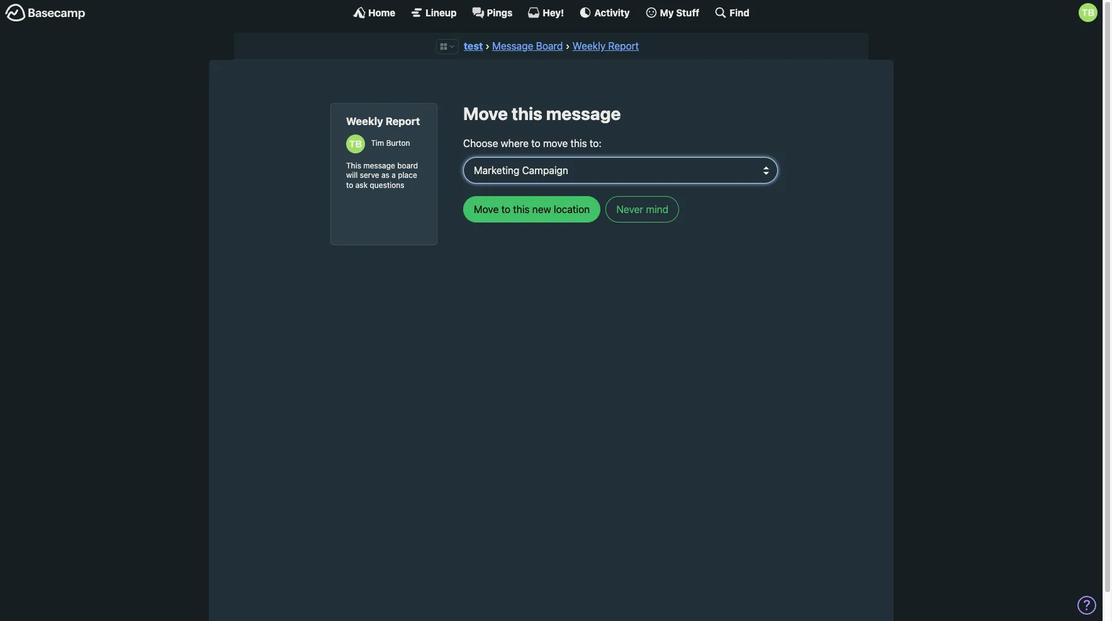 Task type: describe. For each thing, give the bounding box(es) containing it.
0 vertical spatial message
[[546, 103, 621, 124]]

tim burton image
[[346, 134, 365, 153]]

find button
[[715, 6, 750, 19]]

my
[[660, 7, 674, 18]]

this
[[346, 161, 361, 170]]

ask
[[356, 181, 368, 190]]

activity
[[594, 7, 630, 18]]

tim burton image
[[1079, 3, 1098, 22]]

message
[[492, 40, 533, 52]]

choose
[[463, 138, 498, 150]]

as
[[381, 171, 390, 180]]

1 horizontal spatial this
[[571, 138, 587, 150]]

activity link
[[579, 6, 630, 19]]

1 horizontal spatial report
[[608, 40, 639, 52]]

lineup link
[[411, 6, 457, 19]]

burton
[[386, 138, 410, 148]]

this message board will serve as a place to ask questions
[[346, 161, 418, 190]]

tim burton
[[371, 138, 410, 148]]

home link
[[353, 6, 395, 19]]

board
[[536, 40, 563, 52]]

message board link
[[492, 40, 563, 52]]

serve
[[360, 171, 379, 180]]

place
[[398, 171, 417, 180]]

move
[[463, 103, 508, 124]]

0 horizontal spatial weekly
[[346, 115, 383, 128]]

move
[[543, 138, 568, 150]]

hey! button
[[528, 6, 564, 19]]

questions
[[370, 181, 405, 190]]

1 › from the left
[[485, 40, 490, 52]]

choose where to move this to:
[[463, 138, 602, 150]]

board
[[397, 161, 418, 170]]

switch accounts image
[[5, 3, 86, 23]]

will
[[346, 171, 358, 180]]

2 › from the left
[[566, 40, 570, 52]]

1 vertical spatial report
[[386, 115, 420, 128]]

weekly report link
[[573, 40, 639, 52]]

where
[[501, 138, 529, 150]]

› message board › weekly report
[[485, 40, 639, 52]]

stuff
[[676, 7, 700, 18]]



Task type: vqa. For each thing, say whether or not it's contained in the screenshot.
Jacket related to First Jacket
no



Task type: locate. For each thing, give the bounding box(es) containing it.
my stuff
[[660, 7, 700, 18]]

1 horizontal spatial message
[[546, 103, 621, 124]]

1 vertical spatial weekly
[[346, 115, 383, 128]]

to
[[531, 138, 541, 150], [346, 181, 353, 190]]

main element
[[0, 0, 1103, 25]]

weekly
[[573, 40, 606, 52], [346, 115, 383, 128]]

1 horizontal spatial to
[[531, 138, 541, 150]]

to down will
[[346, 181, 353, 190]]

to inside this message board will serve as a place to ask questions
[[346, 181, 353, 190]]

report down activity
[[608, 40, 639, 52]]

never mind link
[[606, 197, 679, 223]]

weekly down the activity 'link'
[[573, 40, 606, 52]]

never
[[617, 204, 644, 216]]

test link
[[464, 40, 483, 52]]

weekly up tim burton image at the left of the page
[[346, 115, 383, 128]]

move this message
[[463, 103, 621, 124]]

test
[[464, 40, 483, 52]]

never mind
[[617, 204, 669, 216]]

› right test
[[485, 40, 490, 52]]

message inside this message board will serve as a place to ask questions
[[363, 161, 395, 170]]

home
[[368, 7, 395, 18]]

this
[[512, 103, 543, 124], [571, 138, 587, 150]]

hey!
[[543, 7, 564, 18]]

› right the board
[[566, 40, 570, 52]]

0 vertical spatial weekly
[[573, 40, 606, 52]]

›
[[485, 40, 490, 52], [566, 40, 570, 52]]

weekly report
[[346, 115, 420, 128]]

to:
[[590, 138, 602, 150]]

0 horizontal spatial to
[[346, 181, 353, 190]]

lineup
[[426, 7, 457, 18]]

report up burton
[[386, 115, 420, 128]]

my stuff button
[[645, 6, 700, 19]]

0 horizontal spatial message
[[363, 161, 395, 170]]

this up choose where to move this to:
[[512, 103, 543, 124]]

1 horizontal spatial ›
[[566, 40, 570, 52]]

0 vertical spatial report
[[608, 40, 639, 52]]

report
[[608, 40, 639, 52], [386, 115, 420, 128]]

1 vertical spatial message
[[363, 161, 395, 170]]

1 vertical spatial this
[[571, 138, 587, 150]]

pings button
[[472, 6, 513, 19]]

1 vertical spatial to
[[346, 181, 353, 190]]

message up as
[[363, 161, 395, 170]]

to left move
[[531, 138, 541, 150]]

1 horizontal spatial weekly
[[573, 40, 606, 52]]

this left the to:
[[571, 138, 587, 150]]

tim
[[371, 138, 384, 148]]

pings
[[487, 7, 513, 18]]

0 horizontal spatial ›
[[485, 40, 490, 52]]

0 horizontal spatial this
[[512, 103, 543, 124]]

message up the to:
[[546, 103, 621, 124]]

find
[[730, 7, 750, 18]]

message
[[546, 103, 621, 124], [363, 161, 395, 170]]

mind
[[646, 204, 669, 216]]

a
[[392, 171, 396, 180]]

0 vertical spatial to
[[531, 138, 541, 150]]

None submit
[[463, 197, 601, 223]]

0 vertical spatial this
[[512, 103, 543, 124]]

0 horizontal spatial report
[[386, 115, 420, 128]]



